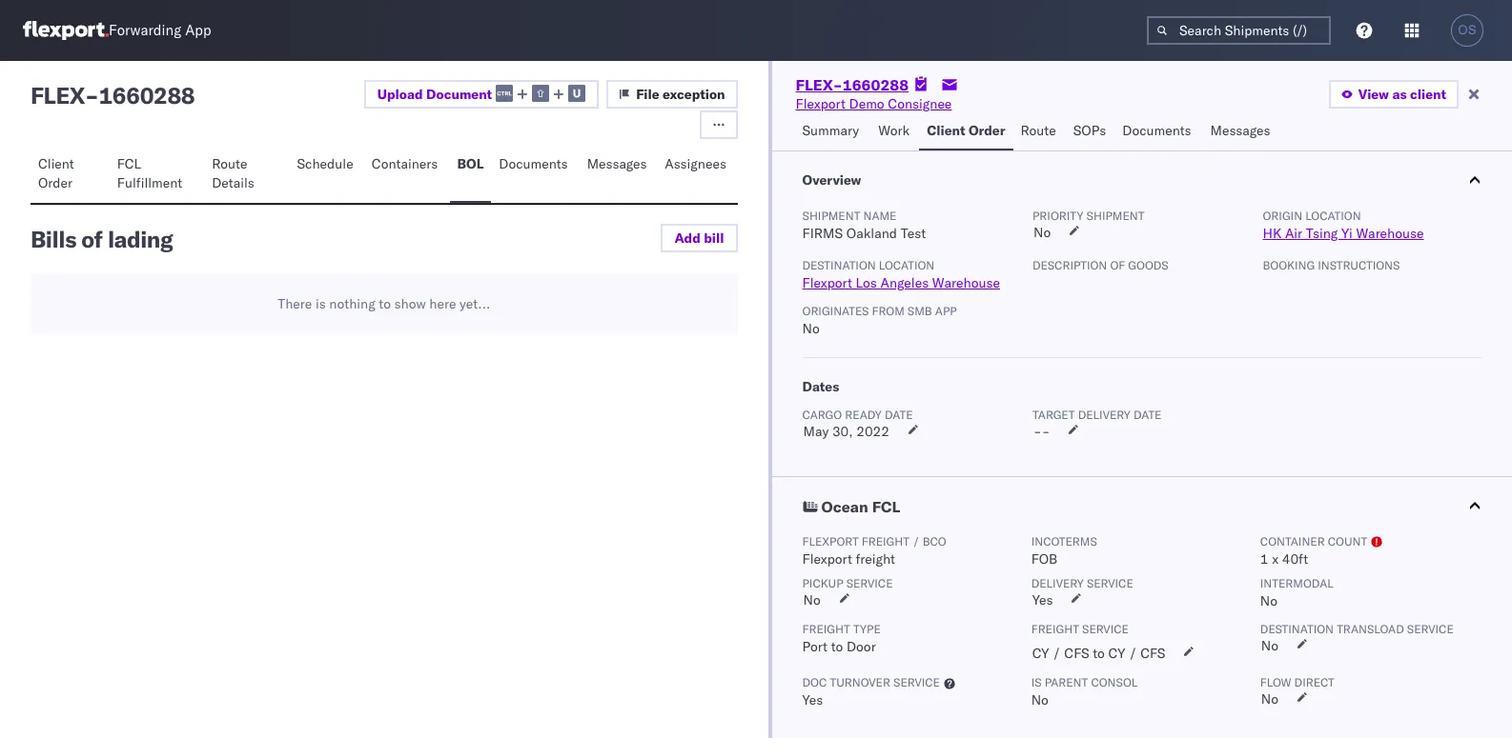 Task type: describe. For each thing, give the bounding box(es) containing it.
here
[[429, 296, 456, 313]]

flexport freight / bco flexport freight
[[802, 535, 947, 568]]

destination for flexport
[[802, 258, 876, 273]]

name
[[863, 209, 897, 223]]

no inside intermodal no
[[1260, 593, 1278, 610]]

1 x 40ft
[[1260, 551, 1308, 568]]

0 horizontal spatial documents button
[[491, 147, 579, 203]]

origin
[[1263, 209, 1303, 223]]

- for -
[[1042, 423, 1050, 441]]

originates from smb app no
[[802, 304, 957, 338]]

0 vertical spatial app
[[185, 21, 211, 40]]

shipment
[[1087, 209, 1145, 223]]

to for port
[[831, 639, 843, 656]]

direct
[[1294, 676, 1335, 690]]

no up flow
[[1261, 638, 1279, 655]]

freight for freight type port to door
[[802, 623, 850, 637]]

dates
[[802, 379, 839, 396]]

sops
[[1073, 122, 1106, 139]]

freight service
[[1031, 623, 1129, 637]]

nothing
[[329, 296, 375, 313]]

flow
[[1260, 676, 1292, 690]]

cargo
[[802, 408, 842, 422]]

2 cy from the left
[[1108, 646, 1125, 663]]

intermodal
[[1260, 577, 1334, 591]]

assignees
[[665, 155, 727, 173]]

overview button
[[772, 152, 1512, 209]]

flex-1660288 link
[[796, 75, 909, 94]]

of for bills
[[81, 225, 102, 254]]

origin location hk air tsing yi warehouse
[[1263, 209, 1424, 242]]

bco
[[923, 535, 947, 549]]

bills
[[31, 225, 76, 254]]

1 vertical spatial yes
[[802, 692, 823, 709]]

shipment name firms oakland test
[[802, 209, 926, 242]]

tsing
[[1306, 225, 1338, 242]]

flexport down ocean
[[802, 535, 859, 549]]

bill
[[704, 230, 724, 247]]

is
[[316, 296, 326, 313]]

intermodal no
[[1260, 577, 1334, 610]]

as
[[1392, 86, 1407, 103]]

there is nothing to show here yet...
[[278, 296, 490, 313]]

bol button
[[450, 147, 491, 203]]

location for tsing
[[1306, 209, 1361, 223]]

0 vertical spatial yes
[[1032, 592, 1053, 609]]

date for may 30, 2022
[[885, 408, 913, 422]]

cargo ready date
[[802, 408, 913, 422]]

route details button
[[204, 147, 289, 203]]

summary button
[[795, 113, 871, 151]]

0 vertical spatial order
[[969, 122, 1005, 139]]

container
[[1260, 535, 1325, 549]]

flow direct
[[1260, 676, 1335, 690]]

add bill button
[[661, 224, 738, 253]]

booking instructions
[[1263, 258, 1400, 273]]

1 vertical spatial order
[[38, 174, 72, 192]]

2022
[[856, 423, 890, 441]]

may 30, 2022
[[803, 423, 890, 441]]

1 horizontal spatial messages button
[[1203, 113, 1281, 151]]

warehouse inside origin location hk air tsing yi warehouse
[[1356, 225, 1424, 242]]

firms
[[802, 225, 843, 242]]

destination transload service
[[1260, 623, 1454, 637]]

there
[[278, 296, 312, 313]]

fcl inside fcl fulfillment
[[117, 155, 141, 173]]

no down flow
[[1261, 691, 1279, 708]]

1 vertical spatial freight
[[856, 551, 895, 568]]

flexport los angeles warehouse link
[[802, 275, 1000, 292]]

file
[[636, 86, 659, 103]]

warehouse inside destination location flexport los angeles warehouse
[[932, 275, 1000, 292]]

originates
[[802, 304, 869, 318]]

1 cy from the left
[[1032, 646, 1049, 663]]

yet...
[[460, 296, 490, 313]]

no inside originates from smb app no
[[802, 320, 820, 338]]

work
[[878, 122, 910, 139]]

los
[[856, 275, 877, 292]]

summary
[[802, 122, 859, 139]]

1 horizontal spatial 1660288
[[843, 75, 909, 94]]

is
[[1031, 676, 1042, 690]]

flexport inside flexport demo consignee link
[[796, 95, 846, 113]]

transload
[[1337, 623, 1404, 637]]

freight for freight service
[[1031, 623, 1079, 637]]

doc turnover service
[[802, 676, 940, 690]]

angeles
[[881, 275, 929, 292]]

flex-
[[796, 75, 843, 94]]

flexport inside destination location flexport los angeles warehouse
[[802, 275, 852, 292]]

flex
[[31, 81, 85, 110]]

no inside is parent consol no
[[1031, 692, 1049, 709]]

hk
[[1263, 225, 1282, 242]]

service
[[1082, 623, 1129, 637]]

containers
[[372, 155, 438, 173]]

exception
[[663, 86, 725, 103]]

ocean fcl button
[[772, 478, 1512, 535]]

doc
[[802, 676, 827, 690]]

flexport demo consignee
[[796, 95, 952, 113]]

view as client
[[1359, 86, 1446, 103]]

count
[[1328, 535, 1368, 549]]

show
[[394, 296, 426, 313]]

client for the leftmost client order button
[[38, 155, 74, 173]]

containers button
[[364, 147, 450, 203]]

pickup service
[[802, 577, 893, 591]]

forwarding app link
[[23, 21, 211, 40]]



Task type: locate. For each thing, give the bounding box(es) containing it.
--
[[1034, 423, 1050, 441]]

- for flex
[[85, 81, 99, 110]]

upload
[[377, 85, 423, 103]]

1660288 up flexport demo consignee
[[843, 75, 909, 94]]

1 horizontal spatial location
[[1306, 209, 1361, 223]]

to left show
[[379, 296, 391, 313]]

0 horizontal spatial /
[[913, 535, 920, 549]]

turnover
[[830, 676, 891, 690]]

goods
[[1128, 258, 1169, 273]]

1 horizontal spatial yes
[[1032, 592, 1053, 609]]

0 vertical spatial location
[[1306, 209, 1361, 223]]

bol
[[457, 155, 484, 173]]

warehouse right yi
[[1356, 225, 1424, 242]]

0 horizontal spatial messages button
[[579, 147, 657, 203]]

2 horizontal spatial to
[[1093, 646, 1105, 663]]

to down service
[[1093, 646, 1105, 663]]

ready
[[845, 408, 882, 422]]

may
[[803, 423, 829, 441]]

to for cfs
[[1093, 646, 1105, 663]]

cy up is
[[1032, 646, 1049, 663]]

hk air tsing yi warehouse link
[[1263, 225, 1424, 242]]

2 horizontal spatial /
[[1129, 646, 1137, 663]]

freight down delivery on the right bottom
[[1031, 623, 1079, 637]]

order up "bills"
[[38, 174, 72, 192]]

0 horizontal spatial freight
[[802, 623, 850, 637]]

0 horizontal spatial to
[[379, 296, 391, 313]]

location up hk air tsing yi warehouse link
[[1306, 209, 1361, 223]]

0 horizontal spatial fcl
[[117, 155, 141, 173]]

consignee
[[888, 95, 952, 113]]

1 horizontal spatial messages
[[1211, 122, 1271, 139]]

0 horizontal spatial date
[[885, 408, 913, 422]]

booking
[[1263, 258, 1315, 273]]

os button
[[1446, 9, 1489, 52]]

priority
[[1033, 209, 1084, 223]]

0 horizontal spatial yes
[[802, 692, 823, 709]]

0 horizontal spatial order
[[38, 174, 72, 192]]

1 horizontal spatial client order button
[[919, 113, 1013, 151]]

1 vertical spatial location
[[879, 258, 935, 273]]

client down consignee
[[927, 122, 965, 139]]

route inside route details
[[212, 155, 247, 173]]

0 horizontal spatial messages
[[587, 155, 647, 173]]

0 vertical spatial destination
[[802, 258, 876, 273]]

container count
[[1260, 535, 1368, 549]]

0 vertical spatial freight
[[862, 535, 910, 549]]

service up service
[[1087, 577, 1134, 591]]

1 vertical spatial client
[[38, 155, 74, 173]]

0 horizontal spatial 1660288
[[99, 81, 195, 110]]

1 horizontal spatial client order
[[927, 122, 1005, 139]]

consol
[[1091, 676, 1138, 690]]

sops button
[[1066, 113, 1115, 151]]

flexport
[[796, 95, 846, 113], [802, 275, 852, 292], [802, 535, 859, 549], [802, 551, 852, 568]]

1 vertical spatial route
[[212, 155, 247, 173]]

documents button right the bol
[[491, 147, 579, 203]]

documents button up overview button
[[1115, 113, 1203, 151]]

from
[[872, 304, 905, 318]]

1 freight from the left
[[802, 623, 850, 637]]

0 vertical spatial of
[[81, 225, 102, 254]]

test
[[901, 225, 926, 242]]

fcl up fulfillment
[[117, 155, 141, 173]]

flexport. image
[[23, 21, 109, 40]]

incoterms fob
[[1031, 535, 1097, 568]]

date up 2022
[[885, 408, 913, 422]]

1 horizontal spatial order
[[969, 122, 1005, 139]]

details
[[212, 174, 254, 192]]

documents right the bol
[[499, 155, 568, 173]]

documents
[[1123, 122, 1191, 139], [499, 155, 568, 173]]

1 vertical spatial destination
[[1260, 623, 1334, 637]]

/ left bco
[[913, 535, 920, 549]]

fcl inside button
[[872, 498, 900, 517]]

warehouse right the angeles
[[932, 275, 1000, 292]]

cy down service
[[1108, 646, 1125, 663]]

service down flexport freight / bco flexport freight at bottom
[[846, 577, 893, 591]]

flexport down flex-
[[796, 95, 846, 113]]

1 horizontal spatial documents button
[[1115, 113, 1203, 151]]

1 date from the left
[[885, 408, 913, 422]]

2 freight from the left
[[1031, 623, 1079, 637]]

date right delivery
[[1134, 408, 1162, 422]]

location inside destination location flexport los angeles warehouse
[[879, 258, 935, 273]]

1 vertical spatial of
[[1110, 258, 1125, 273]]

0 horizontal spatial documents
[[499, 155, 568, 173]]

no down "priority"
[[1034, 224, 1051, 241]]

client order button down consignee
[[919, 113, 1013, 151]]

freight
[[862, 535, 910, 549], [856, 551, 895, 568]]

1 vertical spatial documents
[[499, 155, 568, 173]]

1 horizontal spatial route
[[1021, 122, 1056, 139]]

smb
[[908, 304, 932, 318]]

freight up port
[[802, 623, 850, 637]]

to right port
[[831, 639, 843, 656]]

route for route details
[[212, 155, 247, 173]]

messages button
[[1203, 113, 1281, 151], [579, 147, 657, 203]]

yes down doc
[[802, 692, 823, 709]]

0 vertical spatial warehouse
[[1356, 225, 1424, 242]]

1 horizontal spatial destination
[[1260, 623, 1334, 637]]

destination inside destination location flexport los angeles warehouse
[[802, 258, 876, 273]]

messages up origin
[[1211, 122, 1271, 139]]

1 horizontal spatial app
[[935, 304, 957, 318]]

app inside originates from smb app no
[[935, 304, 957, 318]]

fcl fulfillment button
[[110, 147, 204, 203]]

destination location flexport los angeles warehouse
[[802, 258, 1000, 292]]

destination for service
[[1260, 623, 1334, 637]]

1 vertical spatial app
[[935, 304, 957, 318]]

route left sops
[[1021, 122, 1056, 139]]

yes
[[1032, 592, 1053, 609], [802, 692, 823, 709]]

0 horizontal spatial client order button
[[31, 147, 110, 203]]

1660288
[[843, 75, 909, 94], [99, 81, 195, 110]]

1 vertical spatial messages
[[587, 155, 647, 173]]

freight up the pickup service
[[856, 551, 895, 568]]

cy / cfs to cy / cfs
[[1032, 646, 1166, 663]]

parent
[[1045, 676, 1088, 690]]

freight type port to door
[[802, 623, 881, 656]]

client order up "bills"
[[38, 155, 74, 192]]

client order
[[927, 122, 1005, 139], [38, 155, 74, 192]]

/ up consol
[[1129, 646, 1137, 663]]

freight down ocean fcl
[[862, 535, 910, 549]]

of left goods
[[1110, 258, 1125, 273]]

upload document
[[377, 85, 492, 103]]

1 horizontal spatial of
[[1110, 258, 1125, 273]]

0 horizontal spatial client order
[[38, 155, 74, 192]]

1 horizontal spatial to
[[831, 639, 843, 656]]

2 date from the left
[[1134, 408, 1162, 422]]

yes down delivery on the right bottom
[[1032, 592, 1053, 609]]

add
[[675, 230, 701, 247]]

instructions
[[1318, 258, 1400, 273]]

pickup
[[802, 577, 843, 591]]

no down originates
[[802, 320, 820, 338]]

order left route button
[[969, 122, 1005, 139]]

client order down consignee
[[927, 122, 1005, 139]]

1 vertical spatial client order
[[38, 155, 74, 192]]

warehouse
[[1356, 225, 1424, 242], [932, 275, 1000, 292]]

1 horizontal spatial fcl
[[872, 498, 900, 517]]

assignees button
[[657, 147, 738, 203]]

no down intermodal
[[1260, 593, 1278, 610]]

location inside origin location hk air tsing yi warehouse
[[1306, 209, 1361, 223]]

target delivery date
[[1033, 408, 1162, 422]]

description of goods
[[1033, 258, 1169, 273]]

destination up the los
[[802, 258, 876, 273]]

1 vertical spatial warehouse
[[932, 275, 1000, 292]]

messages down file
[[587, 155, 647, 173]]

0 horizontal spatial warehouse
[[932, 275, 1000, 292]]

0 vertical spatial documents
[[1123, 122, 1191, 139]]

/ up parent
[[1053, 646, 1061, 663]]

1 vertical spatial fcl
[[872, 498, 900, 517]]

type
[[853, 623, 881, 637]]

date for --
[[1134, 408, 1162, 422]]

x
[[1272, 551, 1279, 568]]

/ inside flexport freight / bco flexport freight
[[913, 535, 920, 549]]

flexport up the pickup
[[802, 551, 852, 568]]

0 horizontal spatial cfs
[[1064, 646, 1089, 663]]

demo
[[849, 95, 884, 113]]

os
[[1458, 23, 1477, 37]]

documents up overview button
[[1123, 122, 1191, 139]]

file exception button
[[607, 80, 738, 109], [607, 80, 738, 109]]

1660288 down forwarding
[[99, 81, 195, 110]]

1 horizontal spatial warehouse
[[1356, 225, 1424, 242]]

client
[[1410, 86, 1446, 103]]

is parent consol no
[[1031, 676, 1138, 709]]

oakland
[[846, 225, 897, 242]]

1 horizontal spatial date
[[1134, 408, 1162, 422]]

location for angeles
[[879, 258, 935, 273]]

0 horizontal spatial location
[[879, 258, 935, 273]]

app right forwarding
[[185, 21, 211, 40]]

flexport up originates
[[802, 275, 852, 292]]

1
[[1260, 551, 1269, 568]]

0 vertical spatial fcl
[[117, 155, 141, 173]]

upload document button
[[364, 80, 599, 109]]

2 cfs from the left
[[1141, 646, 1166, 663]]

fcl right ocean
[[872, 498, 900, 517]]

-
[[85, 81, 99, 110], [1034, 423, 1042, 441], [1042, 423, 1050, 441]]

view as client button
[[1329, 80, 1459, 109]]

0 vertical spatial route
[[1021, 122, 1056, 139]]

1 cfs from the left
[[1064, 646, 1089, 663]]

messages button up origin
[[1203, 113, 1281, 151]]

priority shipment
[[1033, 209, 1145, 223]]

1 horizontal spatial freight
[[1031, 623, 1079, 637]]

1 horizontal spatial cy
[[1108, 646, 1125, 663]]

service right transload
[[1407, 623, 1454, 637]]

of right "bills"
[[81, 225, 102, 254]]

0 horizontal spatial client
[[38, 155, 74, 173]]

route up 'details'
[[212, 155, 247, 173]]

forwarding
[[109, 21, 181, 40]]

yi
[[1341, 225, 1353, 242]]

app right smb
[[935, 304, 957, 318]]

ocean
[[821, 498, 868, 517]]

0 horizontal spatial of
[[81, 225, 102, 254]]

freight inside freight type port to door
[[802, 623, 850, 637]]

shipment
[[802, 209, 860, 223]]

ocean fcl
[[821, 498, 900, 517]]

1 horizontal spatial cfs
[[1141, 646, 1166, 663]]

description
[[1033, 258, 1107, 273]]

fob
[[1031, 551, 1058, 568]]

target
[[1033, 408, 1075, 422]]

overview
[[802, 172, 862, 189]]

0 vertical spatial client order
[[927, 122, 1005, 139]]

work button
[[871, 113, 919, 151]]

to
[[379, 296, 391, 313], [831, 639, 843, 656], [1093, 646, 1105, 663]]

messages
[[1211, 122, 1271, 139], [587, 155, 647, 173]]

Search Shipments (/) text field
[[1147, 16, 1331, 45]]

messages button left assignees at the top left of page
[[579, 147, 657, 203]]

0 horizontal spatial route
[[212, 155, 247, 173]]

location up the angeles
[[879, 258, 935, 273]]

destination down intermodal no
[[1260, 623, 1334, 637]]

door
[[847, 639, 876, 656]]

cfs
[[1064, 646, 1089, 663], [1141, 646, 1166, 663]]

0 vertical spatial client
[[927, 122, 965, 139]]

no down is
[[1031, 692, 1049, 709]]

1 horizontal spatial /
[[1053, 646, 1061, 663]]

no down the pickup
[[803, 592, 821, 609]]

service right turnover
[[893, 676, 940, 690]]

cy
[[1032, 646, 1049, 663], [1108, 646, 1125, 663]]

forwarding app
[[109, 21, 211, 40]]

0 vertical spatial messages
[[1211, 122, 1271, 139]]

location
[[1306, 209, 1361, 223], [879, 258, 935, 273]]

bills of lading
[[31, 225, 173, 254]]

1 horizontal spatial client
[[927, 122, 965, 139]]

order
[[969, 122, 1005, 139], [38, 174, 72, 192]]

client order button up "bills"
[[31, 147, 110, 203]]

route for route
[[1021, 122, 1056, 139]]

to inside freight type port to door
[[831, 639, 843, 656]]

1 horizontal spatial documents
[[1123, 122, 1191, 139]]

of for description
[[1110, 258, 1125, 273]]

0 horizontal spatial app
[[185, 21, 211, 40]]

client down 'flex'
[[38, 155, 74, 173]]

0 horizontal spatial cy
[[1032, 646, 1049, 663]]

to for nothing
[[379, 296, 391, 313]]

0 horizontal spatial destination
[[802, 258, 876, 273]]

flex - 1660288
[[31, 81, 195, 110]]

client for right client order button
[[927, 122, 965, 139]]



Task type: vqa. For each thing, say whether or not it's contained in the screenshot.
the View
yes



